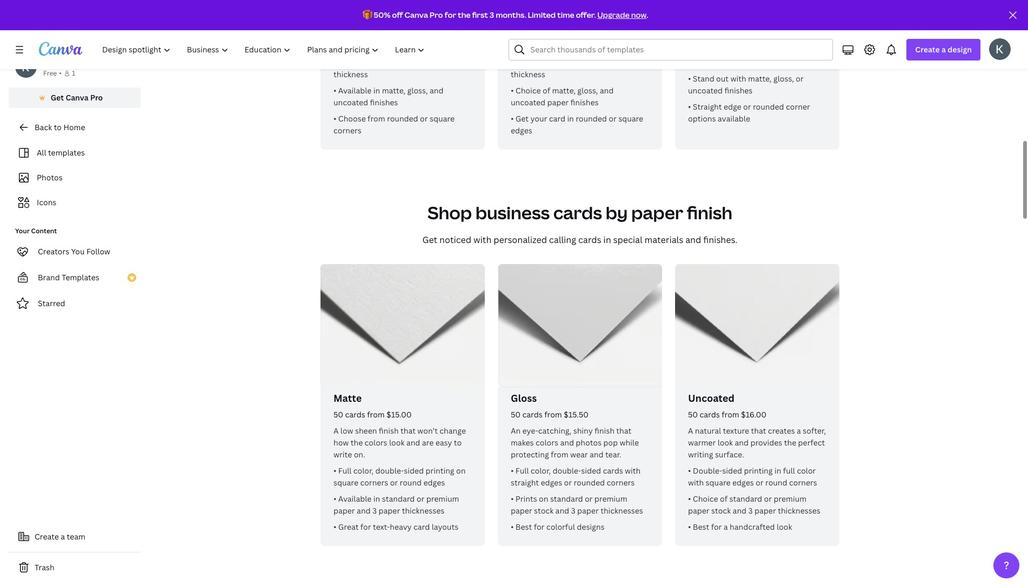 Task type: describe. For each thing, give the bounding box(es) containing it.
eye-
[[523, 426, 539, 436]]

🎁 50% off canva pro for the first 3 months. limited time offer. upgrade now .
[[363, 10, 649, 20]]

cards up thicker,
[[523, 13, 543, 23]]

pro inside button
[[90, 92, 103, 103]]

stock for gloss
[[534, 506, 554, 516]]

on inside • full color, double-sided printing on square corners or round edges
[[456, 466, 466, 476]]

a inside dropdown button
[[942, 44, 946, 55]]

square inside • get your card in rounded or square edges
[[619, 114, 644, 124]]

straight
[[693, 102, 722, 112]]

with inside "• stand out with matte, gloss, or uncoated finishes"
[[731, 74, 747, 84]]

from up quality
[[367, 13, 385, 23]]

• prints on standard or premium paper stock and 3 paper thicknesses
[[511, 494, 643, 516]]

gloss, for • choose from rounded or square corners
[[408, 85, 428, 96]]

finishes for choice
[[571, 97, 599, 108]]

full
[[783, 466, 795, 476]]

• for • available in matte, gloss, and uncoated finishes
[[334, 85, 337, 96]]

the inside a low sheen finish that won't change how the colors look and are easy to write on.
[[351, 438, 363, 448]]

and inside • available in standard or premium paper and 3 paper thicknesses
[[357, 506, 371, 516]]

team
[[67, 532, 85, 542]]

added
[[511, 41, 534, 51]]

gsm for 325
[[370, 57, 385, 68]]

• available in standard or premium paper and 3 paper thicknesses
[[334, 494, 459, 516]]

standout
[[416, 29, 449, 39]]

or inside • available in standard or premium paper and 3 paper thicknesses
[[417, 494, 425, 505]]

0 horizontal spatial to
[[54, 122, 62, 132]]

gloss image
[[498, 264, 662, 388]]

cards up quality
[[345, 13, 365, 23]]

finish inside a low sheen finish that won't change how the colors look and are easy to write on.
[[379, 426, 399, 436]]

shop business cards by paper finish
[[428, 201, 733, 224]]

on.
[[354, 450, 365, 460]]

prints
[[516, 494, 537, 505]]

$16.00 inside uncoated 50 cards from $16.00
[[741, 410, 767, 420]]

a low sheen finish that won't change how the colors look and are easy to write on.
[[334, 426, 466, 460]]

the inside the a natural texture that creates a softer, warmer look and provides the perfect writing surface.
[[785, 438, 797, 448]]

thicknesses for uncoated
[[778, 506, 821, 516]]

or inside "• choice of standard or premium paper stock and 3 paper thicknesses"
[[764, 494, 772, 505]]

50 cards from $15.00
[[334, 13, 412, 23]]

350
[[531, 57, 546, 68]]

designs
[[577, 522, 605, 533]]

pt for • 240-325 gsm weight and 13 pt thickness
[[439, 57, 447, 68]]

240-
[[338, 57, 355, 68]]

cards inside high-quality paper for standout business cards
[[367, 41, 387, 51]]

in inside • double-sided printing in full color with square edges or round corners
[[775, 466, 782, 476]]

cards right calling
[[579, 234, 602, 246]]

• full color, double-sided cards with straight edges or rounded corners
[[511, 466, 641, 488]]

50 for uncoated
[[688, 410, 698, 420]]

• best for a handcrafted look
[[688, 522, 792, 533]]

• double-sided printing in full color with square edges or round corners
[[688, 466, 818, 488]]

time
[[558, 10, 575, 20]]

out
[[717, 74, 729, 84]]

durable
[[567, 29, 595, 39]]

templates
[[48, 148, 85, 158]]

$15.00 inside 'matte 50 cards from $15.00'
[[387, 410, 412, 420]]

0 horizontal spatial $16.00
[[564, 13, 589, 23]]

gloss, for • get your card in rounded or square edges
[[578, 85, 598, 96]]

an
[[511, 426, 521, 436]]

from inside uncoated 50 cards from $16.00
[[722, 410, 740, 420]]

high-
[[334, 29, 353, 39]]

• full color, double-sided printing on square corners or round edges
[[334, 466, 466, 488]]

finishes for stand
[[725, 85, 753, 96]]

cards inside gloss 50 cards from $15.50
[[523, 410, 543, 420]]

paper inside our thickest, most luxurious paper stock
[[793, 29, 814, 39]]

writing
[[688, 450, 714, 460]]

• for • stand out with matte, gloss, or uncoated finishes
[[688, 74, 691, 84]]

cards up get noticed with personalized calling cards in special materials and finishes.
[[554, 201, 602, 224]]

free
[[43, 69, 57, 78]]

from inside gloss 50 cards from $15.50
[[545, 410, 562, 420]]

and inside • prints on standard or premium paper stock and 3 paper thicknesses
[[556, 506, 569, 516]]

round inside • full color, double-sided printing on square corners or round edges
[[400, 478, 422, 488]]

limited
[[528, 10, 556, 20]]

our thickest, most luxurious paper stock
[[688, 29, 814, 51]]

photos
[[37, 173, 63, 183]]

back to home
[[35, 122, 85, 132]]

or inside • get your card in rounded or square edges
[[609, 114, 617, 124]]

colors inside a low sheen finish that won't change how the colors look and are easy to write on.
[[365, 438, 388, 448]]

edges inside • full color, double-sided cards with straight edges or rounded corners
[[541, 478, 562, 488]]

create a team button
[[9, 527, 141, 548]]

50 for gloss
[[511, 410, 521, 420]]

or inside • full color, double-sided printing on square corners or round edges
[[390, 478, 398, 488]]

uncoated for • get your card in rounded or square edges
[[511, 97, 546, 108]]

and inside the a natural texture that creates a softer, warmer look and provides the perfect writing surface.
[[735, 438, 749, 448]]

a thicker, more durable paper for added uniqueness
[[511, 29, 631, 51]]

thicknesses for gloss
[[601, 506, 643, 516]]

your
[[531, 114, 547, 124]]

get for pro
[[51, 92, 64, 103]]

colors inside an eye-catching, shiny finish that makes colors and photos pop while protecting from wear and tear.
[[536, 438, 559, 448]]

personal
[[43, 57, 75, 67]]

• for • straight edge or rounded corner options available
[[688, 102, 691, 112]]

• for • choice of standard or premium paper stock and 3 paper thicknesses
[[688, 494, 691, 505]]

wear
[[571, 450, 588, 460]]

paper up designs
[[578, 506, 599, 516]]

round inside • double-sided printing in full color with square edges or round corners
[[766, 478, 788, 488]]

• 650 gsm weight and 32 pt thickness
[[688, 57, 823, 68]]

gloss
[[511, 392, 537, 405]]

thicknesses inside • available in standard or premium paper and 3 paper thicknesses
[[402, 506, 445, 516]]

our
[[688, 29, 702, 39]]

icons link
[[15, 193, 134, 213]]

cards inside uncoated 50 cards from $16.00
[[700, 410, 720, 420]]

from inside the • choose from rounded or square corners
[[368, 114, 385, 124]]

in inside • get your card in rounded or square edges
[[567, 114, 574, 124]]

matte, for • get your card in rounded or square edges
[[552, 85, 576, 96]]

weight for durable
[[564, 57, 588, 68]]

gsm for 350
[[547, 57, 562, 68]]

3 weight from the left
[[726, 57, 751, 68]]

3 inside • available in standard or premium paper and 3 paper thicknesses
[[373, 506, 377, 516]]

look inside the a natural texture that creates a softer, warmer look and provides the perfect writing surface.
[[718, 438, 733, 448]]

brand templates
[[38, 273, 99, 283]]

gloss, inside "• stand out with matte, gloss, or uncoated finishes"
[[774, 74, 794, 84]]

3 inside • prints on standard or premium paper stock and 3 paper thicknesses
[[571, 506, 576, 516]]

create a team
[[35, 532, 85, 542]]

a inside button
[[61, 532, 65, 542]]

create for create a team
[[35, 532, 59, 542]]

and left 'finishes.'
[[686, 234, 702, 246]]

gloss 50 cards from $15.50
[[511, 392, 589, 420]]

matte, inside "• stand out with matte, gloss, or uncoated finishes"
[[748, 74, 772, 84]]

a inside the a natural texture that creates a softer, warmer look and provides the perfect writing surface.
[[797, 426, 801, 436]]

corners inside • double-sided printing in full color with square edges or round corners
[[790, 478, 818, 488]]

straight
[[511, 478, 539, 488]]

paper up handcrafted
[[755, 506, 776, 516]]

corners inside • full color, double-sided cards with straight edges or rounded corners
[[607, 478, 635, 488]]

edges inside • get your card in rounded or square edges
[[511, 125, 532, 136]]

choose
[[338, 114, 366, 124]]

finishes.
[[704, 234, 738, 246]]

quality
[[353, 29, 379, 39]]

all templates
[[37, 148, 85, 158]]

options
[[688, 114, 716, 124]]

text-
[[373, 522, 390, 533]]

won't
[[418, 426, 438, 436]]

in left special
[[604, 234, 611, 246]]

from inside an eye-catching, shiny finish that makes colors and photos pop while protecting from wear and tear.
[[551, 450, 569, 460]]

• best for colorful designs
[[511, 522, 605, 533]]

and left 32
[[753, 57, 766, 68]]

with right noticed
[[474, 234, 492, 246]]

provides
[[751, 438, 783, 448]]

and inside • 240-325 gsm weight and 13 pt thickness
[[413, 57, 426, 68]]

content
[[31, 227, 57, 236]]

of for matte,
[[543, 85, 551, 96]]

from up more
[[545, 13, 562, 23]]

best for uncoated
[[693, 522, 710, 533]]

in inside • available in matte, gloss, and uncoated finishes
[[374, 85, 380, 96]]

with inside • double-sided printing in full color with square edges or round corners
[[688, 478, 704, 488]]

and inside a low sheen finish that won't change how the colors look and are easy to write on.
[[407, 438, 420, 448]]

special
[[613, 234, 643, 246]]

templates
[[62, 273, 99, 283]]

• 240-325 gsm weight and 13 pt thickness
[[334, 57, 447, 79]]

• get your card in rounded or square edges
[[511, 114, 644, 136]]

an eye-catching, shiny finish that makes colors and photos pop while protecting from wear and tear.
[[511, 426, 639, 460]]

card inside • get your card in rounded or square edges
[[549, 114, 566, 124]]

get inside • get your card in rounded or square edges
[[516, 114, 529, 124]]

sheen
[[355, 426, 377, 436]]

50 cards from $16.00
[[511, 13, 589, 23]]

3 inside "• choice of standard or premium paper stock and 3 paper thicknesses"
[[749, 506, 753, 516]]

and up the wear
[[560, 438, 574, 448]]

color
[[797, 466, 816, 476]]

• for • 325-350 gsm weight and 15 pt thickness
[[511, 57, 514, 68]]

get canva pro button
[[9, 88, 141, 108]]

paper up great
[[334, 506, 355, 516]]

paper down prints at the right of the page
[[511, 506, 532, 516]]

kendall parks image
[[990, 38, 1011, 60]]

• great for text-heavy card layouts
[[334, 522, 459, 533]]

for up standout
[[445, 10, 456, 20]]

shiny
[[574, 426, 593, 436]]

and inside "• choice of standard or premium paper stock and 3 paper thicknesses"
[[733, 506, 747, 516]]

to inside a low sheen finish that won't change how the colors look and are easy to write on.
[[454, 438, 462, 448]]

or inside • double-sided printing in full color with square edges or round corners
[[756, 478, 764, 488]]

or inside "• stand out with matte, gloss, or uncoated finishes"
[[796, 74, 804, 84]]

for left colorful
[[534, 522, 545, 533]]

paper inside a thicker, more durable paper for added uniqueness
[[597, 29, 619, 39]]

with inside • full color, double-sided cards with straight edges or rounded corners
[[625, 466, 641, 476]]

business inside high-quality paper for standout business cards
[[334, 41, 366, 51]]

• for • full color, double-sided cards with straight edges or rounded corners
[[511, 466, 514, 476]]

available for uncoated
[[338, 85, 372, 96]]

13
[[428, 57, 437, 68]]

1
[[72, 69, 75, 78]]

• for • double-sided printing in full color with square edges or round corners
[[688, 466, 691, 476]]

thickness for • get your card in rounded or square edges
[[511, 69, 545, 79]]

printing inside • double-sided printing in full color with square edges or round corners
[[744, 466, 773, 476]]

on inside • prints on standard or premium paper stock and 3 paper thicknesses
[[539, 494, 549, 505]]

for inside high-quality paper for standout business cards
[[404, 29, 414, 39]]

that inside the a natural texture that creates a softer, warmer look and provides the perfect writing surface.
[[751, 426, 767, 436]]

sided for gloss
[[581, 466, 601, 476]]

that inside a low sheen finish that won't change how the colors look and are easy to write on.
[[401, 426, 416, 436]]

stand
[[693, 74, 715, 84]]

3 right first in the top left of the page
[[490, 10, 494, 20]]

pt for • 325-350 gsm weight and 15 pt thickness
[[616, 57, 624, 68]]

• choose from rounded or square corners
[[334, 114, 455, 136]]

brand
[[38, 273, 60, 283]]

heavy
[[390, 522, 412, 533]]

matte image
[[321, 264, 485, 388]]

325-
[[516, 57, 531, 68]]

warmer
[[688, 438, 716, 448]]

50 up thicker,
[[511, 13, 521, 23]]

upgrade now button
[[598, 10, 647, 20]]

2 horizontal spatial look
[[777, 522, 792, 533]]

edges inside • full color, double-sided printing on square corners or round edges
[[424, 478, 445, 488]]

or inside • straight edge or rounded corner options available
[[744, 102, 751, 112]]

• straight edge or rounded corner options available
[[688, 102, 810, 124]]

$15.50
[[564, 410, 589, 420]]

stock inside our thickest, most luxurious paper stock
[[688, 41, 708, 51]]

• stand out with matte, gloss, or uncoated finishes
[[688, 74, 804, 96]]

for left the text-
[[361, 522, 371, 533]]

sided inside • double-sided printing in full color with square edges or round corners
[[723, 466, 743, 476]]

• for • get your card in rounded or square edges
[[511, 114, 514, 124]]

Search search field
[[531, 39, 827, 60]]

3 gsm from the left
[[710, 57, 725, 68]]

paper up • great for text-heavy card layouts
[[379, 506, 400, 516]]

2 horizontal spatial finish
[[687, 201, 733, 224]]

trash
[[35, 563, 54, 573]]

paper up materials
[[632, 201, 684, 224]]

edges inside • double-sided printing in full color with square edges or round corners
[[733, 478, 754, 488]]

of for standard
[[720, 494, 728, 505]]

a for matte
[[334, 426, 339, 436]]

matte, for • choose from rounded or square corners
[[382, 85, 406, 96]]

now
[[631, 10, 647, 20]]

325
[[355, 57, 368, 68]]

available for paper
[[338, 494, 372, 505]]

50 for matte
[[334, 410, 343, 420]]

uncoated image
[[675, 264, 840, 388]]

canva inside button
[[66, 92, 88, 103]]

photos
[[576, 438, 602, 448]]



Task type: locate. For each thing, give the bounding box(es) containing it.
sided for matte
[[404, 466, 424, 476]]

corners inside • full color, double-sided printing on square corners or round edges
[[360, 478, 388, 488]]

texture
[[723, 426, 750, 436]]

uncoated 50 cards from $16.00
[[688, 392, 767, 420]]

• for • choose from rounded or square corners
[[334, 114, 337, 124]]

best left handcrafted
[[693, 522, 710, 533]]

1 horizontal spatial business
[[476, 201, 550, 224]]

the left first in the top left of the page
[[458, 10, 471, 20]]

tear.
[[606, 450, 622, 460]]

uncoated inside • available in matte, gloss, and uncoated finishes
[[334, 97, 368, 108]]

0 horizontal spatial premium
[[426, 494, 459, 505]]

pop
[[604, 438, 618, 448]]

0 horizontal spatial gloss,
[[408, 85, 428, 96]]

icons
[[37, 197, 56, 208]]

2 full from the left
[[516, 466, 529, 476]]

1 horizontal spatial pt
[[616, 57, 624, 68]]

paper up • get your card in rounded or square edges
[[548, 97, 569, 108]]

2 horizontal spatial pt
[[779, 57, 787, 68]]

0 vertical spatial to
[[54, 122, 62, 132]]

premium inside "• choice of standard or premium paper stock and 3 paper thicknesses"
[[774, 494, 807, 505]]

2 colors from the left
[[536, 438, 559, 448]]

business down high-
[[334, 41, 366, 51]]

3 standard from the left
[[730, 494, 763, 505]]

0 horizontal spatial uncoated
[[334, 97, 368, 108]]

finish up the pop
[[595, 426, 615, 436]]

2 sided from the left
[[581, 466, 601, 476]]

1 horizontal spatial printing
[[744, 466, 773, 476]]

0 horizontal spatial colors
[[365, 438, 388, 448]]

thicknesses up designs
[[601, 506, 643, 516]]

thickness inside • 240-325 gsm weight and 13 pt thickness
[[334, 69, 368, 79]]

look inside a low sheen finish that won't change how the colors look and are easy to write on.
[[389, 438, 405, 448]]

50 inside uncoated 50 cards from $16.00
[[688, 410, 698, 420]]

2 horizontal spatial uncoated
[[688, 85, 723, 96]]

2 best from the left
[[693, 522, 710, 533]]

1 horizontal spatial standard
[[550, 494, 583, 505]]

2 available from the top
[[338, 494, 372, 505]]

$16.00 up durable
[[564, 13, 589, 23]]

1 standard from the left
[[382, 494, 415, 505]]

choice
[[516, 85, 541, 96], [693, 494, 718, 505]]

2 thicknesses from the left
[[601, 506, 643, 516]]

0 horizontal spatial pro
[[90, 92, 103, 103]]

0 horizontal spatial round
[[400, 478, 422, 488]]

edges right the straight
[[541, 478, 562, 488]]

handcrafted
[[730, 522, 775, 533]]

starred link
[[9, 293, 141, 315]]

rounded inside • full color, double-sided cards with straight edges or rounded corners
[[574, 478, 605, 488]]

premium up designs
[[595, 494, 628, 505]]

corners
[[334, 125, 362, 136], [360, 478, 388, 488], [607, 478, 635, 488], [790, 478, 818, 488]]

stock inside "• choice of standard or premium paper stock and 3 paper thicknesses"
[[712, 506, 731, 516]]

premium for gloss
[[595, 494, 628, 505]]

for inside a thicker, more durable paper for added uniqueness
[[621, 29, 631, 39]]

1 printing from the left
[[426, 466, 455, 476]]

1 that from the left
[[401, 426, 416, 436]]

1 horizontal spatial full
[[516, 466, 529, 476]]

0 horizontal spatial thickness
[[334, 69, 368, 79]]

1 vertical spatial business
[[476, 201, 550, 224]]

get left your
[[516, 114, 529, 124]]

pt inside • 240-325 gsm weight and 13 pt thickness
[[439, 57, 447, 68]]

finishes inside "• stand out with matte, gloss, or uncoated finishes"
[[725, 85, 753, 96]]

0 horizontal spatial business
[[334, 41, 366, 51]]

sided inside • full color, double-sided cards with straight edges or rounded corners
[[581, 466, 601, 476]]

sided inside • full color, double-sided printing on square corners or round edges
[[404, 466, 424, 476]]

color, for gloss
[[531, 466, 551, 476]]

1 horizontal spatial of
[[720, 494, 728, 505]]

$16.00 up texture
[[741, 410, 767, 420]]

in inside • available in standard or premium paper and 3 paper thicknesses
[[374, 494, 380, 505]]

1 horizontal spatial finish
[[595, 426, 615, 436]]

free •
[[43, 69, 62, 78]]

$15.00 up a low sheen finish that won't change how the colors look and are easy to write on.
[[387, 410, 412, 420]]

1 full from the left
[[338, 466, 352, 476]]

a inside the a natural texture that creates a softer, warmer look and provides the perfect writing surface.
[[688, 426, 694, 436]]

a inside a low sheen finish that won't change how the colors look and are easy to write on.
[[334, 426, 339, 436]]

0 vertical spatial card
[[549, 114, 566, 124]]

0 vertical spatial business
[[334, 41, 366, 51]]

makes
[[511, 438, 534, 448]]

0 vertical spatial $16.00
[[564, 13, 589, 23]]

in left full
[[775, 466, 782, 476]]

• for • great for text-heavy card layouts
[[334, 522, 337, 533]]

cards inside 'matte 50 cards from $15.00'
[[345, 410, 365, 420]]

premium for matte
[[426, 494, 459, 505]]

1 best from the left
[[516, 522, 532, 533]]

from up catching,
[[545, 410, 562, 420]]

weight up out at the top
[[726, 57, 751, 68]]

double-
[[693, 466, 723, 476]]

1 vertical spatial get
[[516, 114, 529, 124]]

1 round from the left
[[400, 478, 422, 488]]

2 that from the left
[[617, 426, 632, 436]]

1 horizontal spatial thickness
[[511, 69, 545, 79]]

0 vertical spatial get
[[51, 92, 64, 103]]

1 horizontal spatial thicknesses
[[601, 506, 643, 516]]

premium inside • available in standard or premium paper and 3 paper thicknesses
[[426, 494, 459, 505]]

rounded down • choice of matte, gloss, and uncoated paper finishes
[[576, 114, 607, 124]]

color, down on.
[[354, 466, 374, 476]]

or inside • prints on standard or premium paper stock and 3 paper thicknesses
[[585, 494, 593, 505]]

3 premium from the left
[[774, 494, 807, 505]]

gloss, inside • available in matte, gloss, and uncoated finishes
[[408, 85, 428, 96]]

paper down double-
[[688, 506, 710, 516]]

to down the change
[[454, 438, 462, 448]]

how
[[334, 438, 349, 448]]

uncoated inside • choice of matte, gloss, and uncoated paper finishes
[[511, 97, 546, 108]]

card right heavy
[[414, 522, 430, 533]]

1 horizontal spatial gsm
[[547, 57, 562, 68]]

and left 'are'
[[407, 438, 420, 448]]

back to home link
[[9, 117, 141, 138]]

1 horizontal spatial to
[[454, 438, 462, 448]]

gloss, inside • choice of matte, gloss, and uncoated paper finishes
[[578, 85, 598, 96]]

matte, down "• 650 gsm weight and 32 pt thickness"
[[748, 74, 772, 84]]

a inside a thicker, more durable paper for added uniqueness
[[511, 29, 516, 39]]

full
[[338, 466, 352, 476], [516, 466, 529, 476]]

sided down 'are'
[[404, 466, 424, 476]]

uncoated for • choose from rounded or square corners
[[334, 97, 368, 108]]

full for gloss
[[516, 466, 529, 476]]

create left design at the right of page
[[916, 44, 940, 55]]

2 standard from the left
[[550, 494, 583, 505]]

1 horizontal spatial a
[[511, 29, 516, 39]]

or inside • full color, double-sided cards with straight edges or rounded corners
[[564, 478, 572, 488]]

top level navigation element
[[95, 39, 434, 61]]

1 thicknesses from the left
[[402, 506, 445, 516]]

finishes up edge
[[725, 85, 753, 96]]

2 horizontal spatial thickness
[[788, 57, 823, 68]]

standard for matte
[[382, 494, 415, 505]]

• for • 240-325 gsm weight and 13 pt thickness
[[334, 57, 337, 68]]

0 horizontal spatial sided
[[404, 466, 424, 476]]

thicker,
[[518, 29, 544, 39]]

thickness down 240- on the left top
[[334, 69, 368, 79]]

1 horizontal spatial on
[[539, 494, 549, 505]]

2 horizontal spatial stock
[[712, 506, 731, 516]]

double- for gloss
[[553, 466, 582, 476]]

that inside an eye-catching, shiny finish that makes colors and photos pop while protecting from wear and tear.
[[617, 426, 632, 436]]

premium
[[426, 494, 459, 505], [595, 494, 628, 505], [774, 494, 807, 505]]

thickness inside the • 325-350 gsm weight and 15 pt thickness
[[511, 69, 545, 79]]

rounded up • prints on standard or premium paper stock and 3 paper thicknesses
[[574, 478, 605, 488]]

0 horizontal spatial choice
[[516, 85, 541, 96]]

1 horizontal spatial matte,
[[552, 85, 576, 96]]

1 colors from the left
[[365, 438, 388, 448]]

1 premium from the left
[[426, 494, 459, 505]]

2 horizontal spatial matte,
[[748, 74, 772, 84]]

2 horizontal spatial weight
[[726, 57, 751, 68]]

3 that from the left
[[751, 426, 767, 436]]

thicknesses up layouts
[[402, 506, 445, 516]]

1 horizontal spatial gloss,
[[578, 85, 598, 96]]

0 horizontal spatial canva
[[66, 92, 88, 103]]

0 horizontal spatial full
[[338, 466, 352, 476]]

pt right 32
[[779, 57, 787, 68]]

0 vertical spatial of
[[543, 85, 551, 96]]

double- inside • full color, double-sided printing on square corners or round edges
[[376, 466, 404, 476]]

0 vertical spatial pro
[[430, 10, 443, 20]]

1 sided from the left
[[404, 466, 424, 476]]

• for • choice of matte, gloss, and uncoated paper finishes
[[511, 85, 514, 96]]

2 weight from the left
[[564, 57, 588, 68]]

• inside • available in matte, gloss, and uncoated finishes
[[334, 85, 337, 96]]

best for gloss
[[516, 522, 532, 533]]

printing down easy
[[426, 466, 455, 476]]

paper right luxurious
[[793, 29, 814, 39]]

materials
[[645, 234, 684, 246]]

create inside button
[[35, 532, 59, 542]]

in down • 240-325 gsm weight and 13 pt thickness
[[374, 85, 380, 96]]

and up • best for a handcrafted look
[[733, 506, 747, 516]]

standard inside "• choice of standard or premium paper stock and 3 paper thicknesses"
[[730, 494, 763, 505]]

full up the straight
[[516, 466, 529, 476]]

standard inside • prints on standard or premium paper stock and 3 paper thicknesses
[[550, 494, 583, 505]]

1 weight from the left
[[387, 57, 411, 68]]

to right back
[[54, 122, 62, 132]]

0 horizontal spatial on
[[456, 466, 466, 476]]

and inside • available in matte, gloss, and uncoated finishes
[[430, 85, 444, 96]]

2 round from the left
[[766, 478, 788, 488]]

matte 50 cards from $15.00
[[334, 392, 412, 420]]

uncoated inside "• stand out with matte, gloss, or uncoated finishes"
[[688, 85, 723, 96]]

card right your
[[549, 114, 566, 124]]

of inside • choice of matte, gloss, and uncoated paper finishes
[[543, 85, 551, 96]]

thickest,
[[704, 29, 735, 39]]

0 horizontal spatial of
[[543, 85, 551, 96]]

noticed
[[440, 234, 472, 246]]

1 horizontal spatial colors
[[536, 438, 559, 448]]

0 horizontal spatial pt
[[439, 57, 447, 68]]

• for • best for colorful designs
[[511, 522, 514, 533]]

2 color, from the left
[[531, 466, 551, 476]]

3 sided from the left
[[723, 466, 743, 476]]

that left 'won't'
[[401, 426, 416, 436]]

standard down • full color, double-sided cards with straight edges or rounded corners
[[550, 494, 583, 505]]

round
[[400, 478, 422, 488], [766, 478, 788, 488]]

rounded inside the • choose from rounded or square corners
[[387, 114, 418, 124]]

create for create a design
[[916, 44, 940, 55]]

rounded inside • straight edge or rounded corner options available
[[753, 102, 784, 112]]

available
[[718, 114, 751, 124]]

finish up 'finishes.'
[[687, 201, 733, 224]]

0 vertical spatial $15.00
[[387, 13, 412, 23]]

2 horizontal spatial get
[[516, 114, 529, 124]]

0 horizontal spatial standard
[[382, 494, 415, 505]]

matte,
[[748, 74, 772, 84], [382, 85, 406, 96], [552, 85, 576, 96]]

choice for paper
[[693, 494, 718, 505]]

1 $15.00 from the top
[[387, 13, 412, 23]]

or
[[796, 74, 804, 84], [744, 102, 751, 112], [420, 114, 428, 124], [609, 114, 617, 124], [390, 478, 398, 488], [564, 478, 572, 488], [756, 478, 764, 488], [417, 494, 425, 505], [585, 494, 593, 505], [764, 494, 772, 505]]

0 horizontal spatial that
[[401, 426, 416, 436]]

0 horizontal spatial weight
[[387, 57, 411, 68]]

that up while
[[617, 426, 632, 436]]

create left team
[[35, 532, 59, 542]]

color, down protecting
[[531, 466, 551, 476]]

protecting
[[511, 450, 549, 460]]

50 up low
[[334, 410, 343, 420]]

choice inside "• choice of standard or premium paper stock and 3 paper thicknesses"
[[693, 494, 718, 505]]

$15.00
[[387, 13, 412, 23], [387, 410, 412, 420]]

cards inside • full color, double-sided cards with straight edges or rounded corners
[[603, 466, 623, 476]]

card
[[549, 114, 566, 124], [414, 522, 430, 533]]

edges down 'are'
[[424, 478, 445, 488]]

creates
[[768, 426, 795, 436]]

your content
[[15, 227, 57, 236]]

a left low
[[334, 426, 339, 436]]

🎁
[[363, 10, 372, 20]]

and down photos
[[590, 450, 604, 460]]

double- for matte
[[376, 466, 404, 476]]

uncoated
[[688, 392, 735, 405]]

and down 15
[[600, 85, 614, 96]]

weight inside the • 325-350 gsm weight and 15 pt thickness
[[564, 57, 588, 68]]

1 pt from the left
[[439, 57, 447, 68]]

1 horizontal spatial double-
[[553, 466, 582, 476]]

rounded
[[753, 102, 784, 112], [387, 114, 418, 124], [576, 114, 607, 124], [574, 478, 605, 488]]

1 horizontal spatial pro
[[430, 10, 443, 20]]

1 vertical spatial of
[[720, 494, 728, 505]]

2 horizontal spatial thicknesses
[[778, 506, 821, 516]]

thicknesses inside • prints on standard or premium paper stock and 3 paper thicknesses
[[601, 506, 643, 516]]

0 horizontal spatial color,
[[354, 466, 374, 476]]

premium inside • prints on standard or premium paper stock and 3 paper thicknesses
[[595, 494, 628, 505]]

for left standout
[[404, 29, 414, 39]]

premium down full
[[774, 494, 807, 505]]

square inside • full color, double-sided printing on square corners or round edges
[[334, 478, 359, 488]]

2 horizontal spatial finishes
[[725, 85, 753, 96]]

uncoated up your
[[511, 97, 546, 108]]

of inside "• choice of standard or premium paper stock and 3 paper thicknesses"
[[720, 494, 728, 505]]

the down creates
[[785, 438, 797, 448]]

full for matte
[[338, 466, 352, 476]]

brand templates link
[[9, 267, 141, 289]]

catching,
[[539, 426, 572, 436]]

1 gsm from the left
[[370, 57, 385, 68]]

• choice of matte, gloss, and uncoated paper finishes
[[511, 85, 614, 108]]

standard for uncoated
[[730, 494, 763, 505]]

in
[[374, 85, 380, 96], [567, 114, 574, 124], [604, 234, 611, 246], [775, 466, 782, 476], [374, 494, 380, 505]]

3 pt from the left
[[779, 57, 787, 68]]

weight
[[387, 57, 411, 68], [564, 57, 588, 68], [726, 57, 751, 68]]

2 vertical spatial get
[[423, 234, 438, 246]]

round up • available in standard or premium paper and 3 paper thicknesses on the bottom
[[400, 478, 422, 488]]

more
[[546, 29, 565, 39]]

square inside the • choose from rounded or square corners
[[430, 114, 455, 124]]

premium for uncoated
[[774, 494, 807, 505]]

stock
[[688, 41, 708, 51], [534, 506, 554, 516], [712, 506, 731, 516]]

a up warmer
[[688, 426, 694, 436]]

pt right the '13'
[[439, 57, 447, 68]]

choice inside • choice of matte, gloss, and uncoated paper finishes
[[516, 85, 541, 96]]

thickness
[[788, 57, 823, 68], [334, 69, 368, 79], [511, 69, 545, 79]]

cards down "matte"
[[345, 410, 365, 420]]

gloss,
[[774, 74, 794, 84], [408, 85, 428, 96], [578, 85, 598, 96]]

2 gsm from the left
[[547, 57, 562, 68]]

matte, inside • choice of matte, gloss, and uncoated paper finishes
[[552, 85, 576, 96]]

1 horizontal spatial round
[[766, 478, 788, 488]]

paper down upgrade
[[597, 29, 619, 39]]

business up "personalized" in the top of the page
[[476, 201, 550, 224]]

for left handcrafted
[[711, 522, 722, 533]]

2 premium from the left
[[595, 494, 628, 505]]

creators
[[38, 247, 69, 257]]

2 horizontal spatial the
[[785, 438, 797, 448]]

1 horizontal spatial that
[[617, 426, 632, 436]]

premium up layouts
[[426, 494, 459, 505]]

printing
[[426, 466, 455, 476], [744, 466, 773, 476]]

create inside dropdown button
[[916, 44, 940, 55]]

a left design at the right of page
[[942, 44, 946, 55]]

matte, inside • available in matte, gloss, and uncoated finishes
[[382, 85, 406, 96]]

rounded inside • get your card in rounded or square edges
[[576, 114, 607, 124]]

get for with
[[423, 234, 438, 246]]

and down texture
[[735, 438, 749, 448]]

0 horizontal spatial printing
[[426, 466, 455, 476]]

color, inside • full color, double-sided cards with straight edges or rounded corners
[[531, 466, 551, 476]]

matte, down • 240-325 gsm weight and 13 pt thickness
[[382, 85, 406, 96]]

thicknesses inside "• choice of standard or premium paper stock and 3 paper thicknesses"
[[778, 506, 821, 516]]

1 horizontal spatial color,
[[531, 466, 551, 476]]

pt
[[439, 57, 447, 68], [616, 57, 624, 68], [779, 57, 787, 68]]

from right choose at top
[[368, 114, 385, 124]]

design
[[948, 44, 972, 55]]

.
[[647, 10, 649, 20]]

sided down the wear
[[581, 466, 601, 476]]

1 vertical spatial create
[[35, 532, 59, 542]]

easy
[[436, 438, 452, 448]]

650
[[693, 57, 708, 68]]

1 horizontal spatial create
[[916, 44, 940, 55]]

gloss, down • 240-325 gsm weight and 13 pt thickness
[[408, 85, 428, 96]]

and down the '13'
[[430, 85, 444, 96]]

1 horizontal spatial uncoated
[[511, 97, 546, 108]]

• inside • straight edge or rounded corner options available
[[688, 102, 691, 112]]

50%
[[374, 10, 391, 20]]

standard down • double-sided printing in full color with square edges or round corners
[[730, 494, 763, 505]]

0 vertical spatial canva
[[405, 10, 428, 20]]

colors down catching,
[[536, 438, 559, 448]]

color, inside • full color, double-sided printing on square corners or round edges
[[354, 466, 374, 476]]

2 horizontal spatial sided
[[723, 466, 743, 476]]

• for • available in standard or premium paper and 3 paper thicknesses
[[334, 494, 337, 505]]

2 horizontal spatial premium
[[774, 494, 807, 505]]

0 horizontal spatial thicknesses
[[402, 506, 445, 516]]

3 thicknesses from the left
[[778, 506, 821, 516]]

get left noticed
[[423, 234, 438, 246]]

50 up high-
[[334, 13, 343, 23]]

• for • full color, double-sided printing on square corners or round edges
[[334, 466, 337, 476]]

corners inside the • choose from rounded or square corners
[[334, 125, 362, 136]]

1 horizontal spatial best
[[693, 522, 710, 533]]

best down prints at the right of the page
[[516, 522, 532, 533]]

months.
[[496, 10, 527, 20]]

double- down a low sheen finish that won't change how the colors look and are easy to write on.
[[376, 466, 404, 476]]

1 vertical spatial pro
[[90, 92, 103, 103]]

thickness for • choose from rounded or square corners
[[334, 69, 368, 79]]

colorful
[[547, 522, 575, 533]]

2 double- from the left
[[553, 466, 582, 476]]

a left handcrafted
[[724, 522, 728, 533]]

of up your
[[543, 85, 551, 96]]

1 available from the top
[[338, 85, 372, 96]]

uncoated
[[688, 85, 723, 96], [334, 97, 368, 108], [511, 97, 546, 108]]

full inside • full color, double-sided cards with straight edges or rounded corners
[[516, 466, 529, 476]]

surface.
[[715, 450, 744, 460]]

0 horizontal spatial gsm
[[370, 57, 385, 68]]

• for • best for a handcrafted look
[[688, 522, 691, 533]]

in down • choice of matte, gloss, and uncoated paper finishes
[[567, 114, 574, 124]]

1 horizontal spatial the
[[458, 10, 471, 20]]

1 vertical spatial $15.00
[[387, 410, 412, 420]]

from inside 'matte 50 cards from $15.00'
[[367, 410, 385, 420]]

stock for uncoated
[[712, 506, 731, 516]]

home
[[63, 122, 85, 132]]

printing inside • full color, double-sided printing on square corners or round edges
[[426, 466, 455, 476]]

• for • prints on standard or premium paper stock and 3 paper thicknesses
[[511, 494, 514, 505]]

starred
[[38, 299, 65, 309]]

off
[[392, 10, 403, 20]]

0 horizontal spatial stock
[[534, 506, 554, 516]]

and inside the • 325-350 gsm weight and 15 pt thickness
[[590, 57, 604, 68]]

0 horizontal spatial get
[[51, 92, 64, 103]]

1 vertical spatial on
[[539, 494, 549, 505]]

3 up colorful
[[571, 506, 576, 516]]

paper inside high-quality paper for standout business cards
[[380, 29, 402, 39]]

a for uncoated
[[688, 426, 694, 436]]

1 horizontal spatial weight
[[564, 57, 588, 68]]

all templates link
[[15, 143, 134, 163]]

1 double- from the left
[[376, 466, 404, 476]]

1 horizontal spatial choice
[[693, 494, 718, 505]]

from
[[367, 13, 385, 23], [545, 13, 562, 23], [368, 114, 385, 124], [367, 410, 385, 420], [545, 410, 562, 420], [722, 410, 740, 420], [551, 450, 569, 460]]

1 color, from the left
[[354, 466, 374, 476]]

finishes up • get your card in rounded or square edges
[[571, 97, 599, 108]]

first
[[472, 10, 488, 20]]

finishes inside • choice of matte, gloss, and uncoated paper finishes
[[571, 97, 599, 108]]

1 horizontal spatial card
[[549, 114, 566, 124]]

uncoated down stand
[[688, 85, 723, 96]]

softer,
[[803, 426, 826, 436]]

2 horizontal spatial gsm
[[710, 57, 725, 68]]

corners down color
[[790, 478, 818, 488]]

thickness right 32
[[788, 57, 823, 68]]

color, for matte
[[354, 466, 374, 476]]

2 pt from the left
[[616, 57, 624, 68]]

corners down tear. on the bottom right of page
[[607, 478, 635, 488]]

0 horizontal spatial a
[[334, 426, 339, 436]]

0 horizontal spatial finishes
[[370, 97, 398, 108]]

get
[[51, 92, 64, 103], [516, 114, 529, 124], [423, 234, 438, 246]]

that up provides in the bottom right of the page
[[751, 426, 767, 436]]

thicknesses down color
[[778, 506, 821, 516]]

thicknesses
[[402, 506, 445, 516], [601, 506, 643, 516], [778, 506, 821, 516]]

gsm inside the • 325-350 gsm weight and 15 pt thickness
[[547, 57, 562, 68]]

edges
[[511, 125, 532, 136], [424, 478, 445, 488], [541, 478, 562, 488], [733, 478, 754, 488]]

1 vertical spatial canva
[[66, 92, 88, 103]]

0 horizontal spatial look
[[389, 438, 405, 448]]

choice down double-
[[693, 494, 718, 505]]

0 vertical spatial available
[[338, 85, 372, 96]]

2 horizontal spatial standard
[[730, 494, 763, 505]]

write
[[334, 450, 352, 460]]

offer.
[[576, 10, 596, 20]]

0 vertical spatial choice
[[516, 85, 541, 96]]

paper inside • choice of matte, gloss, and uncoated paper finishes
[[548, 97, 569, 108]]

matte, down the • 325-350 gsm weight and 15 pt thickness
[[552, 85, 576, 96]]

3
[[490, 10, 494, 20], [373, 506, 377, 516], [571, 506, 576, 516], [749, 506, 753, 516]]

with down while
[[625, 466, 641, 476]]

2 printing from the left
[[744, 466, 773, 476]]

finish inside an eye-catching, shiny finish that makes colors and photos pop while protecting from wear and tear.
[[595, 426, 615, 436]]

get inside get canva pro button
[[51, 92, 64, 103]]

2 $15.00 from the top
[[387, 410, 412, 420]]

0 horizontal spatial create
[[35, 532, 59, 542]]

with down double-
[[688, 478, 704, 488]]

square
[[430, 114, 455, 124], [619, 114, 644, 124], [334, 478, 359, 488], [706, 478, 731, 488]]

0 horizontal spatial card
[[414, 522, 430, 533]]

matte
[[334, 392, 362, 405]]

a natural texture that creates a softer, warmer look and provides the perfect writing surface.
[[688, 426, 826, 460]]

finish
[[687, 201, 733, 224], [379, 426, 399, 436], [595, 426, 615, 436]]

stock down our
[[688, 41, 708, 51]]

finishes inside • available in matte, gloss, and uncoated finishes
[[370, 97, 398, 108]]

or inside the • choose from rounded or square corners
[[420, 114, 428, 124]]

pro up back to home link
[[90, 92, 103, 103]]

square inside • double-sided printing in full color with square edges or round corners
[[706, 478, 731, 488]]

0 horizontal spatial matte,
[[382, 85, 406, 96]]

• for • 650 gsm weight and 32 pt thickness
[[688, 57, 691, 68]]

and inside • choice of matte, gloss, and uncoated paper finishes
[[600, 85, 614, 96]]

weight for for
[[387, 57, 411, 68]]

perfect
[[799, 438, 825, 448]]

1 vertical spatial to
[[454, 438, 462, 448]]

None search field
[[509, 39, 834, 61]]

choice for uncoated
[[516, 85, 541, 96]]

standard for gloss
[[550, 494, 583, 505]]

0 horizontal spatial best
[[516, 522, 532, 533]]

1 vertical spatial card
[[414, 522, 430, 533]]

1 horizontal spatial get
[[423, 234, 438, 246]]

• inside "• stand out with matte, gloss, or uncoated finishes"
[[688, 74, 691, 84]]



Task type: vqa. For each thing, say whether or not it's contained in the screenshot.


